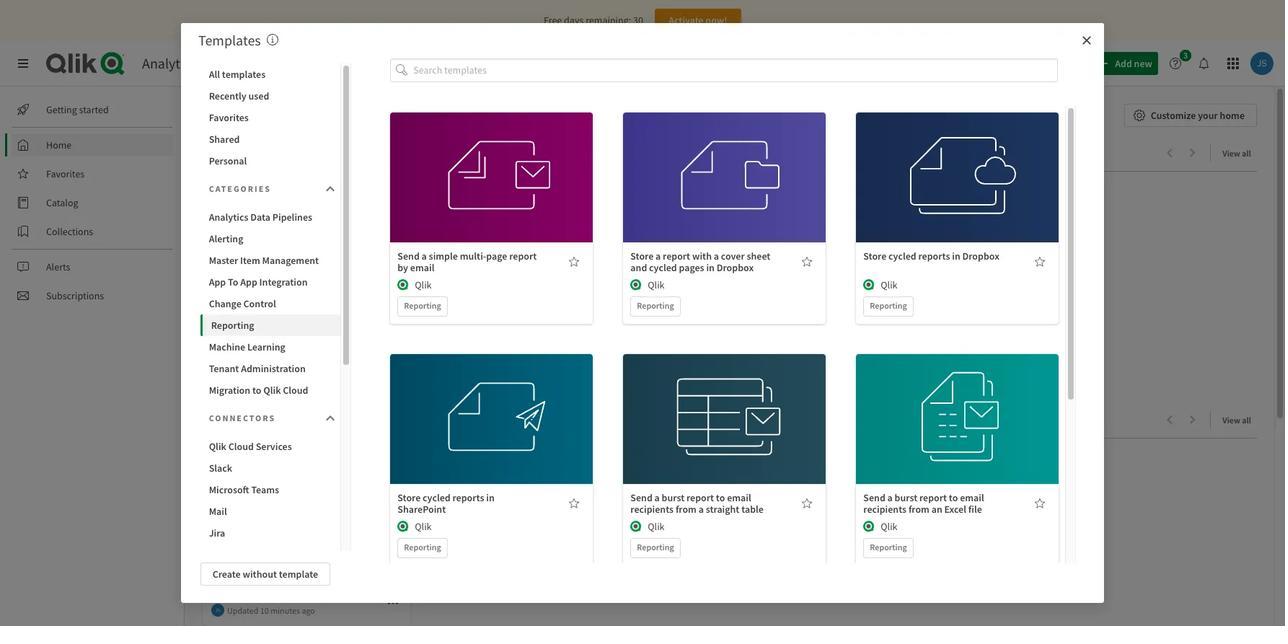 Task type: describe. For each thing, give the bounding box(es) containing it.
categories button
[[200, 175, 340, 203]]

details for send a simple multi-page report by email
[[477, 187, 507, 200]]

qlik image for send a burst report to email recipients from an excel file
[[864, 520, 875, 532]]

ask insight advisor
[[998, 57, 1080, 70]]

favorites button
[[200, 107, 340, 128]]

first for analytics to explore
[[211, 322, 231, 335]]

insight
[[1015, 57, 1045, 70]]

send for send a burst report to email recipients from a straight table
[[631, 491, 653, 504]]

home inside main content
[[202, 104, 246, 126]]

template inside button
[[279, 568, 318, 581]]

personal element for to
[[295, 301, 318, 325]]

cycled inside store a report with a cover sheet and cycled pages in dropbox
[[649, 261, 677, 274]]

report inside store a report with a cover sheet and cycled pages in dropbox
[[663, 249, 690, 262]]

connectors button
[[200, 404, 340, 433]]

reporting inside button
[[211, 319, 254, 332]]

qlik for store cycled reports in dropbox
[[881, 278, 898, 291]]

subscriptions
[[46, 289, 104, 302]]

reporting for store cycled reports in dropbox
[[870, 300, 907, 311]]

details button for store cycled reports in dropbox
[[913, 181, 1003, 205]]

10 for analytics
[[260, 338, 269, 349]]

add to favorites image for store cycled reports in sharepoint
[[569, 497, 580, 509]]

to inside migration to qlik cloud button
[[252, 384, 261, 397]]

2 app from the left
[[240, 276, 257, 289]]

in for store cycled reports in dropbox
[[952, 249, 961, 262]]

send a simple multi-page report by email
[[398, 249, 537, 274]]

table
[[742, 502, 764, 515]]

first app for recently used
[[211, 589, 249, 602]]

connectors
[[209, 413, 276, 423]]

details for send a burst report to email recipients from an excel file
[[943, 428, 973, 441]]

tenant
[[209, 362, 239, 375]]

getting started link
[[12, 98, 173, 121]]

customize your home
[[1151, 109, 1245, 122]]

email for send a burst report to email recipients from a straight table
[[727, 491, 751, 504]]

qlik image for store a report with a cover sheet and cycled pages in dropbox
[[631, 279, 642, 290]]

and
[[631, 261, 647, 274]]

send for send a simple multi-page report by email
[[398, 249, 420, 262]]

subscriptions link
[[12, 284, 173, 307]]

to
[[228, 276, 238, 289]]

analytics to explore
[[222, 144, 344, 162]]

view for recently used
[[1223, 415, 1241, 426]]

analytics for analytics data pipelines
[[209, 211, 248, 224]]

send a burst report to email recipients from an excel file
[[864, 491, 984, 515]]

jira
[[209, 527, 225, 540]]

qlik cloud services
[[209, 440, 292, 453]]

qlik for send a simple multi-page report by email
[[415, 278, 432, 291]]

use template for send a burst report to email recipients from a straight table
[[696, 396, 753, 409]]

template for send a burst report to email recipients from an excel file
[[947, 396, 986, 409]]

analytics for analytics to explore
[[222, 144, 279, 162]]

a for send a simple multi-page report by email
[[422, 249, 427, 262]]

learning
[[247, 340, 286, 353]]

an
[[932, 502, 943, 515]]

getting
[[46, 103, 77, 116]]

started
[[79, 103, 109, 116]]

catalog
[[46, 196, 78, 209]]

templates are pre-built automations that help you automate common business workflows. get started by selecting one of the pre-built templates or choose the blank canvas to build an automation from scratch. image
[[267, 34, 278, 45]]

machine
[[209, 340, 245, 353]]

microsoft teams button
[[200, 479, 340, 501]]

add to favorites image for store cycled reports in dropbox
[[1035, 256, 1046, 267]]

updated 10 minutes ago for recently
[[227, 605, 315, 616]]

with
[[692, 249, 712, 262]]

migration
[[209, 384, 250, 397]]

master item management
[[209, 254, 319, 267]]

analytics data pipelines button
[[200, 206, 340, 228]]

analytics services element
[[142, 54, 249, 72]]

details for send a burst report to email recipients from a straight table
[[710, 428, 740, 441]]

recipients for send a burst report to email recipients from an excel file
[[864, 502, 907, 515]]

machine learning button
[[200, 336, 340, 358]]

personal button
[[200, 150, 340, 172]]

machine learning
[[209, 340, 286, 353]]

cycled for store cycled reports in sharepoint
[[423, 491, 451, 504]]

tenant administration
[[209, 362, 306, 375]]

recently used inside button
[[209, 89, 269, 102]]

ask insight advisor button
[[974, 52, 1086, 75]]

used inside home main content
[[279, 411, 308, 429]]

use template button for send a burst report to email recipients from an excel file
[[913, 391, 1003, 414]]

details button for send a burst report to email recipients from an excel file
[[913, 423, 1003, 446]]

reporting button
[[200, 314, 340, 336]]

reporting for store cycled reports in sharepoint
[[404, 541, 441, 552]]

details for store cycled reports in sharepoint
[[477, 428, 507, 441]]

reporting for send a burst report to email recipients from an excel file
[[870, 541, 907, 552]]

shared button
[[200, 128, 340, 150]]

store cycled reports in sharepoint
[[398, 491, 495, 515]]

view for analytics to explore
[[1223, 148, 1241, 159]]

store for store cycled reports in sharepoint
[[398, 491, 421, 504]]

recipients for send a burst report to email recipients from a straight table
[[631, 502, 674, 515]]

qlik for send a burst report to email recipients from an excel file
[[881, 520, 898, 533]]

analytics services
[[142, 54, 249, 72]]

microsoft teams
[[209, 483, 279, 496]]

template for send a burst report to email recipients from a straight table
[[714, 396, 753, 409]]

send for send a burst report to email recipients from an excel file
[[864, 491, 886, 504]]

pages
[[679, 261, 704, 274]]

personal
[[209, 154, 247, 167]]

all for recently used
[[1242, 415, 1251, 426]]

mail
[[209, 505, 227, 518]]

1 vertical spatial cloud
[[228, 440, 254, 453]]

sheet
[[747, 249, 771, 262]]

home main content
[[179, 87, 1285, 626]]

your
[[1198, 109, 1218, 122]]

from for an
[[909, 502, 930, 515]]

use template button for store cycled reports in dropbox
[[913, 150, 1003, 173]]

create without template button
[[200, 563, 330, 586]]

jira button
[[200, 522, 340, 544]]

all for analytics to explore
[[1242, 148, 1251, 159]]

jacob simon element for analytics to explore
[[211, 337, 224, 350]]

now!
[[706, 14, 728, 27]]

getting started
[[46, 103, 109, 116]]

page
[[486, 249, 507, 262]]

templates
[[198, 31, 261, 49]]

jacob simon element for recently used
[[211, 604, 224, 617]]

in for store cycled reports in sharepoint
[[486, 491, 495, 504]]

reports for dropbox
[[919, 249, 950, 262]]

qlik for store cycled reports in sharepoint
[[415, 520, 432, 533]]

analytics to explore link
[[222, 144, 350, 162]]

details for store cycled reports in dropbox
[[943, 187, 973, 200]]

recently inside home main content
[[222, 411, 276, 429]]

details button for send a burst report to email recipients from a straight table
[[680, 423, 770, 446]]

Search text field
[[736, 52, 965, 75]]

remaining:
[[586, 14, 631, 27]]

Search templates text field
[[414, 58, 1058, 82]]

free days remaining: 30
[[544, 14, 643, 27]]

send a burst report to email recipients from a straight table
[[631, 491, 764, 515]]

qlik up slack
[[209, 440, 226, 453]]

a for send a burst report to email recipients from a straight table
[[655, 491, 660, 504]]

use template for store a report with a cover sheet and cycled pages in dropbox
[[696, 155, 753, 168]]

30
[[633, 14, 643, 27]]

burst for an
[[895, 491, 918, 504]]

close sidebar menu image
[[17, 58, 29, 69]]

alerting button
[[200, 228, 340, 250]]

qlik image for send a burst report to email recipients from a straight table
[[631, 520, 642, 532]]

updated 10 minutes ago for analytics
[[227, 338, 315, 349]]

favorites link
[[12, 162, 173, 185]]

ask
[[998, 57, 1013, 70]]

item
[[240, 254, 260, 267]]

reports for sharepoint
[[453, 491, 484, 504]]

a for store a report with a cover sheet and cycled pages in dropbox
[[656, 249, 661, 262]]

use template button for store a report with a cover sheet and cycled pages in dropbox
[[680, 150, 770, 173]]

store a report with a cover sheet and cycled pages in dropbox
[[631, 249, 771, 274]]

pipelines
[[273, 211, 312, 224]]

qlik image for send a simple multi-page report by email
[[398, 279, 409, 290]]

dropbox inside store a report with a cover sheet and cycled pages in dropbox
[[717, 261, 754, 274]]

collections link
[[12, 220, 173, 243]]

advisor
[[1047, 57, 1080, 70]]

categories
[[209, 183, 271, 194]]

first for recently used
[[211, 589, 231, 602]]

use for send a burst report to email recipients from an excel file
[[929, 396, 945, 409]]

collections
[[46, 225, 93, 238]]

teams
[[251, 483, 279, 496]]

report inside the send a burst report to email recipients from a straight table
[[687, 491, 714, 504]]

cycled for store cycled reports in dropbox
[[889, 249, 917, 262]]

mail button
[[200, 501, 340, 522]]



Task type: locate. For each thing, give the bounding box(es) containing it.
2 ago from the top
[[302, 605, 315, 616]]

use template button for store cycled reports in sharepoint
[[447, 391, 537, 414]]

0 horizontal spatial recipients
[[631, 502, 674, 515]]

qlik image down sharepoint
[[398, 520, 409, 532]]

details button for store cycled reports in sharepoint
[[447, 423, 537, 446]]

0 horizontal spatial in
[[486, 491, 495, 504]]

view all link for recently used
[[1223, 410, 1257, 428]]

integration
[[259, 276, 308, 289]]

1 vertical spatial updated
[[227, 605, 259, 616]]

favorites inside favorites link
[[46, 167, 85, 180]]

straight
[[706, 502, 740, 515]]

app for analytics to explore
[[233, 322, 249, 335]]

2 horizontal spatial email
[[960, 491, 984, 504]]

2 qlik image from the left
[[864, 279, 875, 290]]

1 view all from the top
[[1223, 148, 1251, 159]]

1 first app from the top
[[211, 322, 249, 335]]

jacob simon image up the tenant
[[211, 337, 224, 350]]

ago
[[302, 338, 315, 349], [302, 605, 315, 616]]

2 personal element from the top
[[295, 568, 318, 591]]

add to favorites image for send a burst report to email recipients from an excel file
[[1035, 497, 1046, 509]]

use for send a burst report to email recipients from a straight table
[[696, 396, 712, 409]]

qlik down store cycled reports in dropbox
[[881, 278, 898, 291]]

move collection image up categories
[[202, 145, 216, 160]]

1 vertical spatial all
[[1242, 415, 1251, 426]]

qlik image down send a burst report to email recipients from an excel file
[[864, 520, 875, 532]]

move collection image for recently
[[202, 412, 216, 427]]

0 vertical spatial updated
[[227, 338, 259, 349]]

1 first from the top
[[211, 322, 231, 335]]

personal element
[[295, 301, 318, 325], [295, 568, 318, 591]]

updated for recently used
[[227, 605, 259, 616]]

from left straight
[[676, 502, 697, 515]]

use template for store cycled reports in dropbox
[[929, 155, 986, 168]]

a for send a burst report to email recipients from an excel file
[[888, 491, 893, 504]]

0 vertical spatial minutes
[[271, 338, 300, 349]]

send inside send a burst report to email recipients from an excel file
[[864, 491, 886, 504]]

email inside the send a burst report to email recipients from a straight table
[[727, 491, 751, 504]]

send inside send a simple multi-page report by email
[[398, 249, 420, 262]]

recently used down all templates
[[209, 89, 269, 102]]

details button
[[447, 181, 537, 205], [680, 181, 770, 205], [913, 181, 1003, 205], [447, 423, 537, 446], [680, 423, 770, 446], [913, 423, 1003, 446]]

2 horizontal spatial store
[[864, 249, 887, 262]]

0 vertical spatial all
[[1242, 148, 1251, 159]]

multi-
[[460, 249, 486, 262]]

templates
[[222, 68, 266, 81]]

0 vertical spatial first
[[211, 322, 231, 335]]

view all link
[[1223, 144, 1257, 162], [1223, 410, 1257, 428]]

analytics inside button
[[209, 211, 248, 224]]

first down create
[[211, 589, 231, 602]]

1 vertical spatial view all link
[[1223, 410, 1257, 428]]

tenant administration button
[[200, 358, 340, 379]]

templates are pre-built automations that help you automate common business workflows. get started by selecting one of the pre-built templates or choose the blank canvas to build an automation from scratch. tooltip
[[267, 31, 278, 49]]

first app for analytics to explore
[[211, 322, 249, 335]]

2 first from the top
[[211, 589, 231, 602]]

1 horizontal spatial cycled
[[649, 261, 677, 274]]

1 horizontal spatial email
[[727, 491, 751, 504]]

qlik down store a report with a cover sheet and cycled pages in dropbox
[[648, 278, 665, 291]]

0 horizontal spatial from
[[676, 502, 697, 515]]

updated down create
[[227, 605, 259, 616]]

1 horizontal spatial cloud
[[283, 384, 308, 397]]

alerts
[[46, 260, 70, 273]]

use template for send a burst report to email recipients from an excel file
[[929, 396, 986, 409]]

app left to
[[209, 276, 226, 289]]

template
[[481, 155, 520, 168], [714, 155, 753, 168], [947, 155, 986, 168], [481, 396, 520, 409], [714, 396, 753, 409], [947, 396, 986, 409], [279, 568, 318, 581]]

reporting down store cycled reports in dropbox
[[870, 300, 907, 311]]

1 vertical spatial first
[[211, 589, 231, 602]]

used inside button
[[249, 89, 269, 102]]

recently used link
[[222, 411, 314, 429]]

a inside send a burst report to email recipients from an excel file
[[888, 491, 893, 504]]

recipients inside the send a burst report to email recipients from a straight table
[[631, 502, 674, 515]]

1 updated 10 minutes ago from the top
[[227, 338, 315, 349]]

1 horizontal spatial from
[[909, 502, 930, 515]]

recently used up qlik cloud services button
[[222, 411, 308, 429]]

slack
[[209, 462, 232, 475]]

0 vertical spatial cloud
[[283, 384, 308, 397]]

0 horizontal spatial store
[[398, 491, 421, 504]]

2 recipients from the left
[[864, 502, 907, 515]]

navigation pane element
[[0, 92, 184, 313]]

qlik image for store cycled reports in sharepoint
[[398, 520, 409, 532]]

services up slack button
[[256, 440, 292, 453]]

first up machine
[[211, 322, 231, 335]]

1 from from the left
[[676, 502, 697, 515]]

1 horizontal spatial dropbox
[[963, 249, 1000, 262]]

view all for recently used
[[1223, 415, 1251, 426]]

all templates button
[[200, 63, 340, 85]]

services inside button
[[256, 440, 292, 453]]

cycled
[[889, 249, 917, 262], [649, 261, 677, 274], [423, 491, 451, 504]]

used up qlik cloud services button
[[279, 411, 308, 429]]

template for store a report with a cover sheet and cycled pages in dropbox
[[714, 155, 753, 168]]

to inside the send a burst report to email recipients from a straight table
[[716, 491, 725, 504]]

details for store a report with a cover sheet and cycled pages in dropbox
[[710, 187, 740, 200]]

0 vertical spatial move collection image
[[202, 145, 216, 160]]

0 vertical spatial recently used
[[209, 89, 269, 102]]

0 vertical spatial analytics
[[142, 54, 197, 72]]

1 view from the top
[[1223, 148, 1241, 159]]

use template button for send a burst report to email recipients from a straight table
[[680, 391, 770, 414]]

qlik image for store cycled reports in dropbox
[[864, 279, 875, 290]]

1 updated from the top
[[227, 338, 259, 349]]

catalog link
[[12, 191, 173, 214]]

updated 10 minutes ago down reporting button
[[227, 338, 315, 349]]

report left with
[[663, 249, 690, 262]]

report inside send a simple multi-page report by email
[[509, 249, 537, 262]]

10 for recently
[[260, 605, 269, 616]]

add to favorites image
[[569, 256, 580, 267], [802, 256, 813, 267], [1035, 256, 1046, 267], [1035, 497, 1046, 509]]

0 horizontal spatial reports
[[453, 491, 484, 504]]

favorites up shared
[[209, 111, 249, 124]]

updated for analytics to explore
[[227, 338, 259, 349]]

1 vertical spatial used
[[279, 411, 308, 429]]

qlik image down the send a burst report to email recipients from a straight table
[[631, 520, 642, 532]]

1 horizontal spatial qlik image
[[864, 279, 875, 290]]

use template button for send a simple multi-page report by email
[[447, 150, 537, 173]]

alerts link
[[12, 255, 173, 278]]

2 jacob simon image from the top
[[211, 604, 224, 617]]

favorites inside favorites button
[[209, 111, 249, 124]]

1 horizontal spatial store
[[631, 249, 654, 262]]

shared
[[209, 133, 240, 146]]

email inside send a burst report to email recipients from an excel file
[[960, 491, 984, 504]]

to left table
[[716, 491, 725, 504]]

1 vertical spatial recently used
[[222, 411, 308, 429]]

reporting down by
[[404, 300, 441, 311]]

free
[[544, 14, 562, 27]]

0 horizontal spatial used
[[249, 89, 269, 102]]

1 horizontal spatial send
[[631, 491, 653, 504]]

reporting down sharepoint
[[404, 541, 441, 552]]

burst for a
[[662, 491, 685, 504]]

1 horizontal spatial services
[[256, 440, 292, 453]]

use template for send a simple multi-page report by email
[[463, 155, 520, 168]]

0 vertical spatial app
[[233, 322, 249, 335]]

data
[[250, 211, 270, 224]]

10 down create without template
[[260, 605, 269, 616]]

home down getting
[[46, 138, 72, 151]]

ago right learning
[[302, 338, 315, 349]]

first app
[[211, 322, 249, 335], [211, 589, 249, 602]]

reporting for store a report with a cover sheet and cycled pages in dropbox
[[637, 300, 674, 311]]

updated up tenant administration at bottom
[[227, 338, 259, 349]]

0 horizontal spatial cycled
[[423, 491, 451, 504]]

personal element right without
[[295, 568, 318, 591]]

view all
[[1223, 148, 1251, 159], [1223, 415, 1251, 426]]

0 horizontal spatial cloud
[[228, 440, 254, 453]]

all
[[209, 68, 220, 81]]

template for store cycled reports in sharepoint
[[481, 396, 520, 409]]

services down "templates"
[[199, 54, 249, 72]]

qlik image
[[398, 279, 409, 290], [398, 520, 409, 532], [631, 520, 642, 532], [864, 520, 875, 532]]

2 burst from the left
[[895, 491, 918, 504]]

1 horizontal spatial burst
[[895, 491, 918, 504]]

1 vertical spatial 10
[[260, 605, 269, 616]]

0 horizontal spatial dropbox
[[717, 261, 754, 274]]

store inside store a report with a cover sheet and cycled pages in dropbox
[[631, 249, 654, 262]]

burst left 'an'
[[895, 491, 918, 504]]

recently used
[[209, 89, 269, 102], [222, 411, 308, 429]]

qlik for send a burst report to email recipients from a straight table
[[648, 520, 665, 533]]

excel
[[945, 502, 967, 515]]

1 vertical spatial services
[[256, 440, 292, 453]]

move collection image for analytics
[[202, 145, 216, 160]]

qlik image down and
[[631, 279, 642, 290]]

reporting down send a burst report to email recipients from an excel file
[[870, 541, 907, 552]]

reporting for send a simple multi-page report by email
[[404, 300, 441, 311]]

to right 'an'
[[949, 491, 958, 504]]

cycled inside store cycled reports in sharepoint
[[423, 491, 451, 504]]

0 vertical spatial view all link
[[1223, 144, 1257, 162]]

use
[[463, 155, 479, 168], [696, 155, 712, 168], [929, 155, 945, 168], [463, 396, 479, 409], [696, 396, 712, 409], [929, 396, 945, 409]]

0 horizontal spatial email
[[410, 261, 435, 274]]

reporting for send a burst report to email recipients from a straight table
[[637, 541, 674, 552]]

1 horizontal spatial recipients
[[864, 502, 907, 515]]

recipients
[[631, 502, 674, 515], [864, 502, 907, 515]]

recently inside button
[[209, 89, 247, 102]]

from left 'an'
[[909, 502, 930, 515]]

to inside send a burst report to email recipients from an excel file
[[949, 491, 958, 504]]

store for store a report with a cover sheet and cycled pages in dropbox
[[631, 249, 654, 262]]

cover
[[721, 249, 745, 262]]

template for store cycled reports in dropbox
[[947, 155, 986, 168]]

activate now!
[[669, 14, 728, 27]]

report left file
[[920, 491, 947, 504]]

burst
[[662, 491, 685, 504], [895, 491, 918, 504]]

2 10 from the top
[[260, 605, 269, 616]]

2 horizontal spatial in
[[952, 249, 961, 262]]

move collection image
[[202, 145, 216, 160], [202, 412, 216, 427]]

qlik image down store cycled reports in dropbox
[[864, 279, 875, 290]]

1 ago from the top
[[302, 338, 315, 349]]

jacob simon element
[[211, 337, 224, 350], [211, 604, 224, 617]]

reporting up machine
[[211, 319, 254, 332]]

recently up qlik cloud services
[[222, 411, 276, 429]]

1 jacob simon element from the top
[[211, 337, 224, 350]]

alerting
[[209, 232, 243, 245]]

use template
[[463, 155, 520, 168], [696, 155, 753, 168], [929, 155, 986, 168], [463, 396, 520, 409], [696, 396, 753, 409], [929, 396, 986, 409]]

create
[[213, 568, 241, 581]]

a inside send a simple multi-page report by email
[[422, 249, 427, 262]]

from inside send a burst report to email recipients from an excel file
[[909, 502, 930, 515]]

customize your home button
[[1124, 104, 1257, 127]]

app to app integration button
[[200, 271, 340, 293]]

2 first app from the top
[[211, 589, 249, 602]]

to down tenant administration at bottom
[[252, 384, 261, 397]]

used
[[249, 89, 269, 102], [279, 411, 308, 429]]

jacob simon image for analytics to explore
[[211, 337, 224, 350]]

email for send a burst report to email recipients from an excel file
[[960, 491, 984, 504]]

1 vertical spatial first app
[[211, 589, 249, 602]]

reports inside store cycled reports in sharepoint
[[453, 491, 484, 504]]

qlik for store a report with a cover sheet and cycled pages in dropbox
[[648, 278, 665, 291]]

store cycled reports in dropbox
[[864, 249, 1000, 262]]

1 horizontal spatial add to favorites image
[[802, 497, 813, 509]]

details button for send a simple multi-page report by email
[[447, 181, 537, 205]]

2 app from the top
[[233, 589, 249, 602]]

jacob simon element down create
[[211, 604, 224, 617]]

0 horizontal spatial add to favorites image
[[569, 497, 580, 509]]

all
[[1242, 148, 1251, 159], [1242, 415, 1251, 426]]

use for store cycled reports in sharepoint
[[463, 396, 479, 409]]

1 horizontal spatial reports
[[919, 249, 950, 262]]

recently used inside home main content
[[222, 411, 308, 429]]

use template for store cycled reports in sharepoint
[[463, 396, 520, 409]]

control
[[243, 297, 276, 310]]

recipients left 'an'
[[864, 502, 907, 515]]

minutes down reporting button
[[271, 338, 300, 349]]

2 from from the left
[[909, 502, 930, 515]]

qlik down send a burst report to email recipients from an excel file
[[881, 520, 898, 533]]

1 vertical spatial move collection image
[[202, 412, 216, 427]]

0 horizontal spatial home
[[46, 138, 72, 151]]

use for store a report with a cover sheet and cycled pages in dropbox
[[696, 155, 712, 168]]

1 vertical spatial view
[[1223, 415, 1241, 426]]

to inside home main content
[[282, 144, 294, 162]]

master item management button
[[200, 250, 340, 271]]

2 view all from the top
[[1223, 415, 1251, 426]]

details button for store a report with a cover sheet and cycled pages in dropbox
[[680, 181, 770, 205]]

1 app from the left
[[209, 276, 226, 289]]

recipients inside send a burst report to email recipients from an excel file
[[864, 502, 907, 515]]

add to favorites image for store a report with a cover sheet and cycled pages in dropbox
[[802, 256, 813, 267]]

2 jacob simon element from the top
[[211, 604, 224, 617]]

report left table
[[687, 491, 714, 504]]

qlik down simple
[[415, 278, 432, 291]]

send
[[398, 249, 420, 262], [631, 491, 653, 504], [864, 491, 886, 504]]

app right to
[[240, 276, 257, 289]]

personal element down integration
[[295, 301, 318, 325]]

1 vertical spatial analytics
[[222, 144, 279, 162]]

1 vertical spatial updated 10 minutes ago
[[227, 605, 315, 616]]

2 all from the top
[[1242, 415, 1251, 426]]

1 all from the top
[[1242, 148, 1251, 159]]

1 horizontal spatial home
[[202, 104, 246, 126]]

store inside store cycled reports in sharepoint
[[398, 491, 421, 504]]

home
[[1220, 109, 1245, 122]]

in inside store cycled reports in sharepoint
[[486, 491, 495, 504]]

email inside send a simple multi-page report by email
[[410, 261, 435, 274]]

1 vertical spatial recently
[[222, 411, 276, 429]]

0 horizontal spatial send
[[398, 249, 420, 262]]

qlik down administration
[[263, 384, 281, 397]]

recipients left straight
[[631, 502, 674, 515]]

0 vertical spatial jacob simon element
[[211, 337, 224, 350]]

app
[[233, 322, 249, 335], [233, 589, 249, 602]]

view all for analytics to explore
[[1223, 148, 1251, 159]]

burst left straight
[[662, 491, 685, 504]]

2 updated from the top
[[227, 605, 259, 616]]

1 vertical spatial minutes
[[271, 605, 300, 616]]

explore
[[297, 144, 344, 162]]

activate now! link
[[655, 9, 741, 32]]

change
[[209, 297, 241, 310]]

1 qlik image from the left
[[631, 279, 642, 290]]

recently used button
[[200, 85, 340, 107]]

1 horizontal spatial in
[[706, 261, 715, 274]]

burst inside the send a burst report to email recipients from a straight table
[[662, 491, 685, 504]]

1 burst from the left
[[662, 491, 685, 504]]

0 horizontal spatial qlik image
[[631, 279, 642, 290]]

minutes for to
[[271, 338, 300, 349]]

store
[[631, 249, 654, 262], [864, 249, 887, 262], [398, 491, 421, 504]]

2 horizontal spatial send
[[864, 491, 886, 504]]

2 vertical spatial analytics
[[209, 211, 248, 224]]

activate
[[669, 14, 704, 27]]

file
[[969, 502, 982, 515]]

by
[[398, 261, 408, 274]]

searchbar element
[[713, 52, 965, 75]]

1 view all link from the top
[[1223, 144, 1257, 162]]

view all link for analytics to explore
[[1223, 144, 1257, 162]]

ago down create without template
[[302, 605, 315, 616]]

1 personal element from the top
[[295, 301, 318, 325]]

app down create
[[233, 589, 249, 602]]

from for a
[[676, 502, 697, 515]]

0 horizontal spatial services
[[199, 54, 249, 72]]

0 horizontal spatial favorites
[[46, 167, 85, 180]]

cloud down administration
[[283, 384, 308, 397]]

analytics for analytics services
[[142, 54, 197, 72]]

cloud down connectors
[[228, 440, 254, 453]]

2 view all link from the top
[[1223, 410, 1257, 428]]

0 horizontal spatial app
[[209, 276, 226, 289]]

1 jacob simon image from the top
[[211, 337, 224, 350]]

personal element for used
[[295, 568, 318, 591]]

slack button
[[200, 457, 340, 479]]

1 horizontal spatial app
[[240, 276, 257, 289]]

favorites
[[209, 111, 249, 124], [46, 167, 85, 180]]

10 down reporting button
[[260, 338, 269, 349]]

app for recently used
[[233, 589, 249, 602]]

simple
[[429, 249, 458, 262]]

jacob simon image for recently used
[[211, 604, 224, 617]]

2 minutes from the top
[[271, 605, 300, 616]]

add to favorites image
[[569, 497, 580, 509], [802, 497, 813, 509]]

administration
[[241, 362, 306, 375]]

first app down create
[[211, 589, 249, 602]]

1 vertical spatial reports
[[453, 491, 484, 504]]

0 vertical spatial reports
[[919, 249, 950, 262]]

from inside the send a burst report to email recipients from a straight table
[[676, 502, 697, 515]]

1 vertical spatial ago
[[302, 605, 315, 616]]

qlik image down by
[[398, 279, 409, 290]]

qlik down the send a burst report to email recipients from a straight table
[[648, 520, 665, 533]]

2 horizontal spatial cycled
[[889, 249, 917, 262]]

recently down all templates
[[209, 89, 247, 102]]

burst inside send a burst report to email recipients from an excel file
[[895, 491, 918, 504]]

0 vertical spatial used
[[249, 89, 269, 102]]

home link
[[12, 133, 173, 157]]

migration to qlik cloud
[[209, 384, 308, 397]]

0 vertical spatial view
[[1223, 148, 1241, 159]]

add to favorites image for send a burst report to email recipients from a straight table
[[802, 497, 813, 509]]

ago for used
[[302, 605, 315, 616]]

0 vertical spatial jacob simon image
[[211, 337, 224, 350]]

email
[[410, 261, 435, 274], [727, 491, 751, 504], [960, 491, 984, 504]]

report right page
[[509, 249, 537, 262]]

app up machine learning
[[233, 322, 249, 335]]

ago for to
[[302, 338, 315, 349]]

create without template
[[213, 568, 318, 581]]

used down "all templates" button
[[249, 89, 269, 102]]

qlik down sharepoint
[[415, 520, 432, 533]]

report
[[509, 249, 537, 262], [663, 249, 690, 262], [687, 491, 714, 504], [920, 491, 947, 504]]

change control
[[209, 297, 276, 310]]

jacob simon element up the tenant
[[211, 337, 224, 350]]

minutes down create without template
[[271, 605, 300, 616]]

1 app from the top
[[233, 322, 249, 335]]

1 vertical spatial home
[[46, 138, 72, 151]]

1 vertical spatial jacob simon image
[[211, 604, 224, 617]]

change control button
[[200, 293, 340, 314]]

1 vertical spatial favorites
[[46, 167, 85, 180]]

1 10 from the top
[[260, 338, 269, 349]]

cloud
[[283, 384, 308, 397], [228, 440, 254, 453]]

a
[[422, 249, 427, 262], [656, 249, 661, 262], [714, 249, 719, 262], [655, 491, 660, 504], [888, 491, 893, 504], [699, 502, 704, 515]]

1 recipients from the left
[[631, 502, 674, 515]]

use template button
[[447, 150, 537, 173], [680, 150, 770, 173], [913, 150, 1003, 173], [447, 391, 537, 414], [680, 391, 770, 414], [913, 391, 1003, 414]]

first app up machine
[[211, 322, 249, 335]]

jacob simon image down create
[[211, 604, 224, 617]]

dropbox
[[963, 249, 1000, 262], [717, 261, 754, 274]]

favorites up catalog
[[46, 167, 85, 180]]

1 horizontal spatial favorites
[[209, 111, 249, 124]]

0 vertical spatial home
[[202, 104, 246, 126]]

2 updated 10 minutes ago from the top
[[227, 605, 315, 616]]

report inside send a burst report to email recipients from an excel file
[[920, 491, 947, 504]]

in
[[952, 249, 961, 262], [706, 261, 715, 274], [486, 491, 495, 504]]

qlik image
[[631, 279, 642, 290], [864, 279, 875, 290]]

move collection image down migration
[[202, 412, 216, 427]]

0 vertical spatial ago
[[302, 338, 315, 349]]

1 vertical spatial jacob simon element
[[211, 604, 224, 617]]

1 move collection image from the top
[[202, 145, 216, 160]]

updated
[[227, 338, 259, 349], [227, 605, 259, 616]]

all templates
[[209, 68, 266, 81]]

1 horizontal spatial used
[[279, 411, 308, 429]]

jacob simon image
[[211, 337, 224, 350], [211, 604, 224, 617]]

0 vertical spatial services
[[199, 54, 249, 72]]

0 vertical spatial personal element
[[295, 301, 318, 325]]

2 add to favorites image from the left
[[802, 497, 813, 509]]

home inside navigation pane "element"
[[46, 138, 72, 151]]

home up shared
[[202, 104, 246, 126]]

1 vertical spatial app
[[233, 589, 249, 602]]

0 vertical spatial updated 10 minutes ago
[[227, 338, 315, 349]]

analytics
[[142, 54, 197, 72], [222, 144, 279, 162], [209, 211, 248, 224]]

0 vertical spatial first app
[[211, 322, 249, 335]]

use for store cycled reports in dropbox
[[929, 155, 945, 168]]

0 horizontal spatial burst
[[662, 491, 685, 504]]

send inside the send a burst report to email recipients from a straight table
[[631, 491, 653, 504]]

1 vertical spatial personal element
[[295, 568, 318, 591]]

minutes
[[271, 338, 300, 349], [271, 605, 300, 616]]

1 vertical spatial view all
[[1223, 415, 1251, 426]]

0 vertical spatial recently
[[209, 89, 247, 102]]

updated 10 minutes ago down create without template
[[227, 605, 315, 616]]

2 move collection image from the top
[[202, 412, 216, 427]]

close image
[[1081, 35, 1093, 46]]

0 vertical spatial favorites
[[209, 111, 249, 124]]

reporting down and
[[637, 300, 674, 311]]

minutes for used
[[271, 605, 300, 616]]

customize
[[1151, 109, 1196, 122]]

management
[[262, 254, 319, 267]]

app
[[209, 276, 226, 289], [240, 276, 257, 289]]

without
[[243, 568, 277, 581]]

1 add to favorites image from the left
[[569, 497, 580, 509]]

template for send a simple multi-page report by email
[[481, 155, 520, 168]]

analytics inside home main content
[[222, 144, 279, 162]]

reporting down the send a burst report to email recipients from a straight table
[[637, 541, 674, 552]]

2 view from the top
[[1223, 415, 1241, 426]]

store for store cycled reports in dropbox
[[864, 249, 887, 262]]

0 vertical spatial 10
[[260, 338, 269, 349]]

1 minutes from the top
[[271, 338, 300, 349]]

microsoft
[[209, 483, 249, 496]]

0 vertical spatial view all
[[1223, 148, 1251, 159]]

to left the explore
[[282, 144, 294, 162]]

in inside store a report with a cover sheet and cycled pages in dropbox
[[706, 261, 715, 274]]



Task type: vqa. For each thing, say whether or not it's contained in the screenshot.
the left FAVORITES
yes



